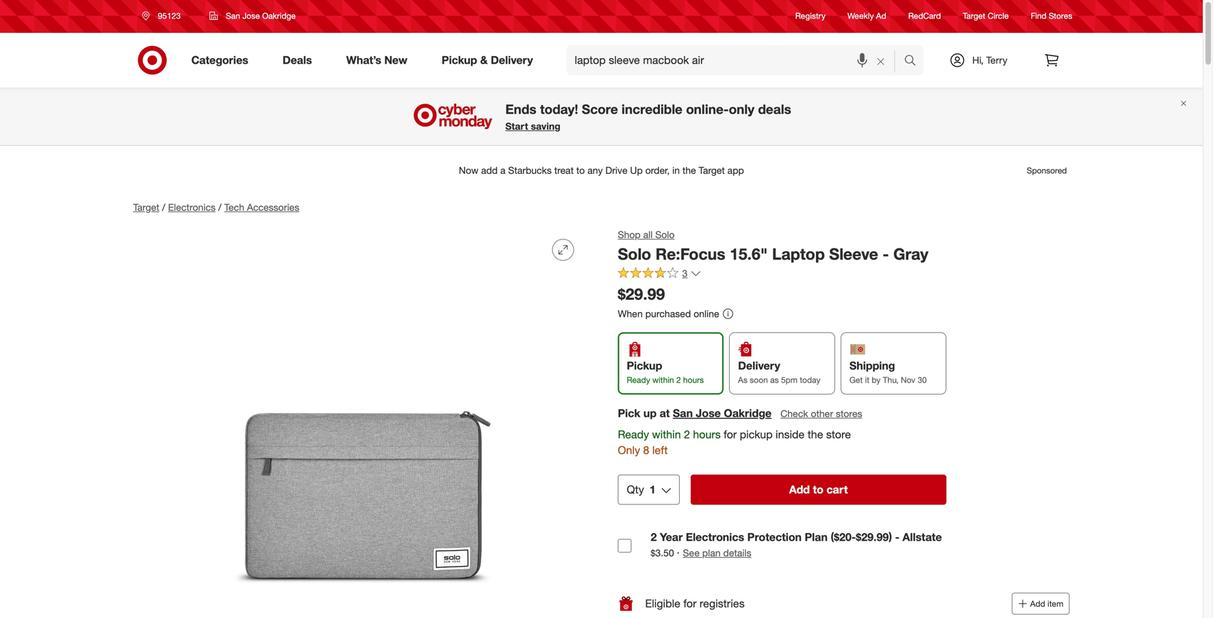 Task type: vqa. For each thing, say whether or not it's contained in the screenshot.
1st / from the left
yes



Task type: describe. For each thing, give the bounding box(es) containing it.
other
[[811, 408, 833, 420]]

add item
[[1030, 599, 1064, 609]]

what's new link
[[335, 45, 425, 75]]

5pm
[[781, 375, 798, 385]]

today
[[800, 375, 821, 385]]

score
[[582, 101, 618, 117]]

categories link
[[180, 45, 265, 75]]

check other stores button
[[780, 406, 863, 421]]

find stores
[[1031, 11, 1072, 21]]

&
[[480, 53, 488, 67]]

95123
[[158, 11, 181, 21]]

the
[[808, 428, 823, 441]]

get
[[849, 375, 863, 385]]

2 year electronics protection plan ($20-$29.99) - allstate $3.50 · see plan details
[[651, 530, 942, 559]]

when
[[618, 308, 643, 320]]

delivery as soon as 5pm today
[[738, 359, 821, 385]]

deals
[[758, 101, 791, 117]]

stores
[[836, 408, 862, 420]]

add item button
[[1012, 593, 1070, 615]]

soon
[[750, 375, 768, 385]]

it
[[865, 375, 870, 385]]

add to cart
[[789, 483, 848, 496]]

find
[[1031, 11, 1047, 21]]

hours inside pickup ready within 2 hours
[[683, 375, 704, 385]]

$3.50
[[651, 547, 674, 559]]

san jose oakridge
[[226, 11, 296, 21]]

item
[[1048, 599, 1064, 609]]

electronics link
[[168, 201, 216, 213]]

left
[[652, 444, 668, 457]]

pickup for &
[[442, 53, 477, 67]]

1 vertical spatial san
[[673, 407, 693, 420]]

ready inside ready within 2 hours for pickup inside the store only 8 left
[[618, 428, 649, 441]]

saving
[[531, 120, 560, 132]]

inside
[[776, 428, 805, 441]]

store
[[826, 428, 851, 441]]

see plan details button
[[683, 546, 751, 560]]

plan
[[805, 530, 828, 544]]

add for add item
[[1030, 599, 1045, 609]]

check other stores
[[781, 408, 862, 420]]

start
[[505, 120, 528, 132]]

for inside ready within 2 hours for pickup inside the store only 8 left
[[724, 428, 737, 441]]

registries
[[700, 597, 745, 610]]

circle
[[988, 11, 1009, 21]]

deals
[[283, 53, 312, 67]]

registry link
[[795, 10, 826, 22]]

cart
[[827, 483, 848, 496]]

details
[[723, 547, 751, 559]]

within inside ready within 2 hours for pickup inside the store only 8 left
[[652, 428, 681, 441]]

eligible
[[645, 597, 680, 610]]

san jose oakridge button
[[673, 406, 772, 421]]

8
[[643, 444, 649, 457]]

check
[[781, 408, 808, 420]]

gray
[[893, 244, 928, 264]]

pick
[[618, 407, 640, 420]]

see
[[683, 547, 700, 559]]

new
[[384, 53, 407, 67]]

what's new
[[346, 53, 407, 67]]

deals link
[[271, 45, 329, 75]]

eligible for registries
[[645, 597, 745, 610]]

ready within 2 hours for pickup inside the store only 8 left
[[618, 428, 851, 457]]

target link
[[133, 201, 159, 213]]

stores
[[1049, 11, 1072, 21]]

ends
[[505, 101, 536, 117]]

ready inside pickup ready within 2 hours
[[627, 375, 650, 385]]

plan
[[702, 547, 721, 559]]

$29.99)
[[856, 530, 892, 544]]

accessories
[[247, 201, 299, 213]]

($20-
[[831, 530, 856, 544]]

thu,
[[883, 375, 899, 385]]

1 horizontal spatial jose
[[696, 407, 721, 420]]

delivery inside delivery as soon as 5pm today
[[738, 359, 780, 372]]

target / electronics / tech accessories
[[133, 201, 299, 213]]

redcard link
[[908, 10, 941, 22]]

2 / from the left
[[218, 201, 221, 213]]

today!
[[540, 101, 578, 117]]

tech
[[224, 201, 244, 213]]

ad
[[876, 11, 886, 21]]

san jose oakridge button
[[201, 3, 305, 28]]

nov
[[901, 375, 915, 385]]



Task type: locate. For each thing, give the bounding box(es) containing it.
2 vertical spatial 2
[[651, 530, 657, 544]]

pickup
[[442, 53, 477, 67], [627, 359, 662, 372]]

hours inside ready within 2 hours for pickup inside the store only 8 left
[[693, 428, 721, 441]]

weekly
[[848, 11, 874, 21]]

hours down pick up at san jose oakridge
[[693, 428, 721, 441]]

online-
[[686, 101, 729, 117]]

hi, terry
[[972, 54, 1007, 66]]

electronics inside 2 year electronics protection plan ($20-$29.99) - allstate $3.50 · see plan details
[[686, 530, 744, 544]]

0 horizontal spatial jose
[[242, 11, 260, 21]]

ready
[[627, 375, 650, 385], [618, 428, 649, 441]]

by
[[872, 375, 881, 385]]

at
[[660, 407, 670, 420]]

oakridge up deals
[[262, 11, 296, 21]]

electronics for /
[[168, 201, 216, 213]]

1 vertical spatial 2
[[684, 428, 690, 441]]

target for target / electronics / tech accessories
[[133, 201, 159, 213]]

oakridge
[[262, 11, 296, 21], [724, 407, 772, 420]]

2 down pick up at san jose oakridge
[[684, 428, 690, 441]]

0 horizontal spatial delivery
[[491, 53, 533, 67]]

/
[[162, 201, 165, 213], [218, 201, 221, 213]]

- inside 2 year electronics protection plan ($20-$29.99) - allstate $3.50 · see plan details
[[895, 530, 900, 544]]

1 horizontal spatial pickup
[[627, 359, 662, 372]]

1 horizontal spatial /
[[218, 201, 221, 213]]

1 vertical spatial for
[[683, 597, 697, 610]]

target left circle
[[963, 11, 985, 21]]

0 horizontal spatial 2
[[651, 530, 657, 544]]

within inside pickup ready within 2 hours
[[652, 375, 674, 385]]

add left item
[[1030, 599, 1045, 609]]

re:focus
[[656, 244, 725, 264]]

pickup ready within 2 hours
[[627, 359, 704, 385]]

add for add to cart
[[789, 483, 810, 496]]

3 link
[[618, 267, 701, 283]]

0 horizontal spatial san
[[226, 11, 240, 21]]

within up at
[[652, 375, 674, 385]]

1 horizontal spatial target
[[963, 11, 985, 21]]

what's
[[346, 53, 381, 67]]

target circle link
[[963, 10, 1009, 22]]

add to cart button
[[691, 475, 946, 505]]

0 horizontal spatial oakridge
[[262, 11, 296, 21]]

1 vertical spatial hours
[[693, 428, 721, 441]]

weekly ad link
[[848, 10, 886, 22]]

0 vertical spatial ready
[[627, 375, 650, 385]]

1 vertical spatial -
[[895, 530, 900, 544]]

incredible
[[622, 101, 683, 117]]

shop all solo solo re:focus 15.6" laptop sleeve - gray
[[618, 229, 928, 264]]

0 horizontal spatial for
[[683, 597, 697, 610]]

oakridge up pickup
[[724, 407, 772, 420]]

for right eligible
[[683, 597, 697, 610]]

0 vertical spatial within
[[652, 375, 674, 385]]

- inside shop all solo solo re:focus 15.6" laptop sleeve - gray
[[883, 244, 889, 264]]

95123 button
[[133, 3, 195, 28]]

pick up at san jose oakridge
[[618, 407, 772, 420]]

0 vertical spatial san
[[226, 11, 240, 21]]

1 horizontal spatial for
[[724, 428, 737, 441]]

2 inside 2 year electronics protection plan ($20-$29.99) - allstate $3.50 · see plan details
[[651, 530, 657, 544]]

ready up only
[[618, 428, 649, 441]]

1 horizontal spatial oakridge
[[724, 407, 772, 420]]

1 vertical spatial within
[[652, 428, 681, 441]]

0 vertical spatial for
[[724, 428, 737, 441]]

0 horizontal spatial target
[[133, 201, 159, 213]]

delivery
[[491, 53, 533, 67], [738, 359, 780, 372]]

san up the categories link
[[226, 11, 240, 21]]

/ right target link
[[162, 201, 165, 213]]

1 vertical spatial ready
[[618, 428, 649, 441]]

as
[[770, 375, 779, 385]]

0 vertical spatial oakridge
[[262, 11, 296, 21]]

1 vertical spatial solo
[[618, 244, 651, 264]]

pickup
[[740, 428, 773, 441]]

target circle
[[963, 11, 1009, 21]]

weekly ad
[[848, 11, 886, 21]]

only
[[729, 101, 755, 117]]

0 vertical spatial hours
[[683, 375, 704, 385]]

2 horizontal spatial 2
[[684, 428, 690, 441]]

tech accessories link
[[224, 201, 299, 213]]

when purchased online
[[618, 308, 719, 320]]

qty
[[627, 483, 644, 496]]

pickup left &
[[442, 53, 477, 67]]

target left electronics link
[[133, 201, 159, 213]]

1 horizontal spatial add
[[1030, 599, 1045, 609]]

- right $29.99) at bottom
[[895, 530, 900, 544]]

-
[[883, 244, 889, 264], [895, 530, 900, 544]]

pickup inside pickup ready within 2 hours
[[627, 359, 662, 372]]

solo re:focus 15.6&#34; laptop sleeve - gray, 1 of 8 image
[[133, 228, 585, 618]]

sleeve
[[829, 244, 878, 264]]

1 vertical spatial delivery
[[738, 359, 780, 372]]

0 vertical spatial target
[[963, 11, 985, 21]]

1 vertical spatial oakridge
[[724, 407, 772, 420]]

only
[[618, 444, 640, 457]]

ends today! score incredible online-only deals start saving
[[505, 101, 791, 132]]

jose
[[242, 11, 260, 21], [696, 407, 721, 420]]

1 vertical spatial electronics
[[686, 530, 744, 544]]

san inside dropdown button
[[226, 11, 240, 21]]

1 horizontal spatial electronics
[[686, 530, 744, 544]]

shop
[[618, 229, 641, 241]]

purchased
[[645, 308, 691, 320]]

2
[[676, 375, 681, 385], [684, 428, 690, 441], [651, 530, 657, 544]]

advertisement region
[[122, 154, 1081, 187]]

2 inside ready within 2 hours for pickup inside the store only 8 left
[[684, 428, 690, 441]]

allstate
[[903, 530, 942, 544]]

0 horizontal spatial electronics
[[168, 201, 216, 213]]

0 vertical spatial jose
[[242, 11, 260, 21]]

year
[[660, 530, 683, 544]]

pickup for ready
[[627, 359, 662, 372]]

2 left year
[[651, 530, 657, 544]]

for down san jose oakridge button
[[724, 428, 737, 441]]

0 vertical spatial 2
[[676, 375, 681, 385]]

0 horizontal spatial pickup
[[442, 53, 477, 67]]

electronics for protection
[[686, 530, 744, 544]]

0 horizontal spatial /
[[162, 201, 165, 213]]

search
[[898, 55, 931, 68]]

for
[[724, 428, 737, 441], [683, 597, 697, 610]]

$29.99
[[618, 285, 665, 304]]

target
[[963, 11, 985, 21], [133, 201, 159, 213]]

shipping
[[849, 359, 895, 372]]

1 horizontal spatial san
[[673, 407, 693, 420]]

hi,
[[972, 54, 984, 66]]

jose up ready within 2 hours for pickup inside the store only 8 left
[[696, 407, 721, 420]]

1 horizontal spatial solo
[[655, 229, 675, 241]]

san right at
[[673, 407, 693, 420]]

0 horizontal spatial add
[[789, 483, 810, 496]]

/ left "tech" on the top
[[218, 201, 221, 213]]

0 vertical spatial solo
[[655, 229, 675, 241]]

laptop
[[772, 244, 825, 264]]

15.6"
[[730, 244, 768, 264]]

target for target circle
[[963, 11, 985, 21]]

2 inside pickup ready within 2 hours
[[676, 375, 681, 385]]

oakridge inside dropdown button
[[262, 11, 296, 21]]

as
[[738, 375, 748, 385]]

1 vertical spatial pickup
[[627, 359, 662, 372]]

shipping get it by thu, nov 30
[[849, 359, 927, 385]]

1 horizontal spatial 2
[[676, 375, 681, 385]]

find stores link
[[1031, 10, 1072, 22]]

0 vertical spatial delivery
[[491, 53, 533, 67]]

·
[[677, 546, 680, 559]]

1 / from the left
[[162, 201, 165, 213]]

add left to
[[789, 483, 810, 496]]

What can we help you find? suggestions appear below search field
[[567, 45, 907, 75]]

0 horizontal spatial -
[[883, 244, 889, 264]]

registry
[[795, 11, 826, 21]]

1 vertical spatial target
[[133, 201, 159, 213]]

online
[[694, 308, 719, 320]]

solo
[[655, 229, 675, 241], [618, 244, 651, 264]]

protection
[[747, 530, 802, 544]]

0 horizontal spatial solo
[[618, 244, 651, 264]]

hours
[[683, 375, 704, 385], [693, 428, 721, 441]]

all
[[643, 229, 653, 241]]

delivery right &
[[491, 53, 533, 67]]

ready up pick
[[627, 375, 650, 385]]

1 horizontal spatial delivery
[[738, 359, 780, 372]]

solo down shop at the right of page
[[618, 244, 651, 264]]

3
[[682, 268, 688, 279]]

2 up pick up at san jose oakridge
[[676, 375, 681, 385]]

30
[[918, 375, 927, 385]]

1 horizontal spatial -
[[895, 530, 900, 544]]

cyber monday target deals image
[[412, 100, 494, 133]]

jose inside dropdown button
[[242, 11, 260, 21]]

- left gray
[[883, 244, 889, 264]]

0 vertical spatial pickup
[[442, 53, 477, 67]]

0 vertical spatial -
[[883, 244, 889, 264]]

terry
[[986, 54, 1007, 66]]

up
[[643, 407, 657, 420]]

within up left
[[652, 428, 681, 441]]

electronics left "tech" on the top
[[168, 201, 216, 213]]

0 vertical spatial electronics
[[168, 201, 216, 213]]

solo right the all
[[655, 229, 675, 241]]

redcard
[[908, 11, 941, 21]]

hours up pick up at san jose oakridge
[[683, 375, 704, 385]]

jose up the categories link
[[242, 11, 260, 21]]

delivery up soon
[[738, 359, 780, 372]]

electronics up see plan details button
[[686, 530, 744, 544]]

None checkbox
[[618, 539, 632, 553]]

1 vertical spatial add
[[1030, 599, 1045, 609]]

0 vertical spatial add
[[789, 483, 810, 496]]

1 vertical spatial jose
[[696, 407, 721, 420]]

pickup up up
[[627, 359, 662, 372]]



